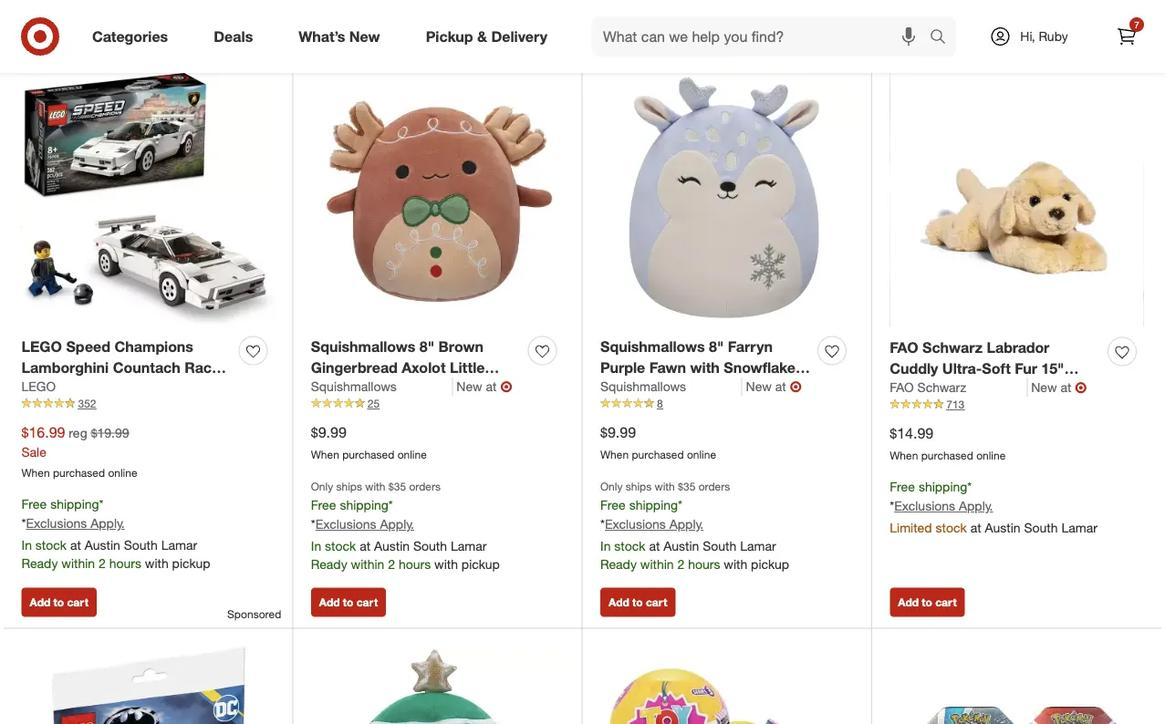 Task type: vqa. For each thing, say whether or not it's contained in the screenshot.
Love Image
no



Task type: locate. For each thing, give the bounding box(es) containing it.
3 add to cart from the left
[[609, 596, 667, 609]]

fao schwarz labrador cuddly ultra-soft fur 15" stuffed animal
[[890, 338, 1064, 398]]

orders for little
[[409, 480, 441, 494]]

lego
[[21, 338, 62, 355], [21, 379, 56, 395]]

fao inside 'fao schwarz labrador cuddly ultra-soft fur 15" stuffed animal'
[[890, 338, 918, 356]]

squishmallows
[[311, 338, 416, 355], [600, 338, 705, 355], [311, 379, 397, 395], [600, 379, 686, 395]]

animal
[[944, 380, 991, 398]]

1 horizontal spatial in
[[311, 538, 321, 554]]

plush down gingerbread
[[311, 379, 350, 397]]

1 vertical spatial sponsored
[[227, 607, 281, 621]]

plush down fawn
[[639, 379, 678, 397]]

purchased down '8'
[[632, 448, 684, 462]]

0 horizontal spatial plush
[[311, 379, 350, 397]]

8" up axolot
[[420, 338, 434, 355]]

apply. inside free shipping * * exclusions apply. in stock at  austin south lamar ready within 2 hours with pickup
[[91, 515, 125, 531]]

¬ up 25 link
[[500, 378, 512, 396]]

4 add from the left
[[898, 596, 919, 609]]

1 horizontal spatial ready
[[311, 557, 347, 572]]

to for lego speed champions lamborghini countach race car set 76908
[[53, 596, 64, 609]]

0 horizontal spatial in
[[21, 537, 32, 553]]

ready
[[21, 555, 58, 571], [311, 557, 347, 572], [600, 557, 637, 572]]

1 horizontal spatial little
[[600, 379, 635, 397]]

squishmallows 8" christmas tree with snow little plush image
[[311, 647, 564, 724], [311, 647, 564, 724]]

hi,
[[1020, 28, 1035, 44]]

1 horizontal spatial 8"
[[709, 338, 724, 355]]

free inside free shipping * * exclusions apply. in stock at  austin south lamar ready within 2 hours with pickup
[[21, 496, 47, 512]]

2 $35 from the left
[[678, 480, 696, 494]]

south inside free shipping * * exclusions apply. in stock at  austin south lamar ready within 2 hours with pickup
[[124, 537, 158, 553]]

1 orders from the left
[[409, 480, 441, 494]]

1 $35 from the left
[[389, 480, 406, 494]]

exclusions apply. link for lego speed champions lamborghini countach race car set 76908
[[26, 515, 125, 531]]

0 vertical spatial lego
[[21, 338, 62, 355]]

1 plush from the left
[[311, 379, 350, 397]]

purchased down '$14.99'
[[921, 449, 973, 463]]

when for squishmallows 8" brown gingerbread axolot little plush
[[311, 448, 339, 462]]

2 cart from the left
[[356, 596, 378, 609]]

2 add to cart from the left
[[319, 596, 378, 609]]

set
[[50, 379, 73, 397]]

new for fao schwarz labrador cuddly ultra-soft fur 15" stuffed animal
[[1031, 380, 1057, 396]]

austin
[[985, 520, 1021, 536], [85, 537, 120, 553], [374, 538, 410, 554], [664, 538, 699, 554]]

add for fao schwarz labrador cuddly ultra-soft fur 15" stuffed animal
[[898, 596, 919, 609]]

1 horizontal spatial pickup
[[462, 557, 500, 572]]

only ships with $35 orders free shipping * * exclusions apply. in stock at  austin south lamar ready within 2 hours with pickup for snowflake
[[600, 480, 789, 572]]

squishmallows link for axolot
[[311, 378, 453, 396]]

pickup & delivery link
[[410, 16, 570, 57]]

race
[[184, 358, 220, 376]]

axolot
[[402, 358, 446, 376]]

0 horizontal spatial ¬
[[500, 378, 512, 396]]

squishmallows up '8'
[[600, 379, 686, 395]]

cart for fao schwarz labrador cuddly ultra-soft fur 15" stuffed animal
[[935, 596, 957, 609]]

new at ¬ down 15"
[[1031, 379, 1087, 397]]

1 lego from the top
[[21, 338, 62, 355]]

0 horizontal spatial pickup
[[172, 555, 210, 571]]

0 horizontal spatial new at ¬
[[457, 378, 512, 396]]

1 horizontal spatial plush
[[639, 379, 678, 397]]

when for squishmallows 8" farryn purple fawn with snowflake little plush
[[600, 448, 629, 462]]

1 horizontal spatial $9.99
[[600, 424, 636, 442]]

schwarz
[[922, 338, 983, 356], [917, 380, 966, 396]]

orders down 25 link
[[409, 480, 441, 494]]

1 vertical spatial fao
[[890, 380, 914, 396]]

2 for squishmallows 8" farryn purple fawn with snowflake little plush
[[677, 557, 685, 572]]

1 $9.99 from the left
[[311, 424, 347, 442]]

soft
[[982, 359, 1011, 377]]

fao inside "link"
[[890, 380, 914, 396]]

delivery
[[491, 27, 547, 45]]

when
[[311, 448, 339, 462], [600, 448, 629, 462], [890, 449, 918, 463], [21, 466, 50, 480]]

fao schwarz labrador cuddly ultra-soft fur 15" stuffed animal image
[[890, 73, 1144, 327], [890, 73, 1144, 327]]

free inside free shipping * * exclusions apply. limited stock at  austin south lamar
[[890, 479, 915, 495]]

online inside "$14.99 when purchased online"
[[976, 449, 1006, 463]]

0 vertical spatial little
[[450, 358, 485, 376]]

to for squishmallows 8" brown gingerbread axolot little plush
[[343, 596, 353, 609]]

schwarz inside "link"
[[917, 380, 966, 396]]

2 horizontal spatial ready
[[600, 557, 637, 572]]

apply.
[[959, 498, 993, 514], [91, 515, 125, 531], [380, 516, 414, 532], [669, 516, 704, 532]]

1 horizontal spatial 2
[[388, 557, 395, 572]]

new at ¬
[[457, 378, 512, 396], [746, 378, 802, 396], [1031, 379, 1087, 397]]

2 $9.99 when purchased online from the left
[[600, 424, 716, 462]]

8"
[[420, 338, 434, 355], [709, 338, 724, 355]]

fao up "cuddly"
[[890, 338, 918, 356]]

free
[[890, 479, 915, 495], [21, 496, 47, 512], [311, 497, 336, 513], [600, 497, 626, 513]]

cart for lego speed champions lamborghini countach race car set 76908
[[67, 596, 88, 609]]

new down snowflake
[[746, 379, 772, 395]]

at inside free shipping * * exclusions apply. limited stock at  austin south lamar
[[971, 520, 981, 536]]

352 link
[[21, 396, 274, 412]]

within
[[61, 555, 95, 571], [351, 557, 384, 572], [640, 557, 674, 572]]

1 squishmallows link from the left
[[311, 378, 453, 396]]

countach
[[113, 358, 180, 376]]

1 horizontal spatial $9.99 when purchased online
[[600, 424, 716, 462]]

1 8" from the left
[[420, 338, 434, 355]]

1 vertical spatial lego
[[21, 379, 56, 395]]

0 horizontal spatial 8"
[[420, 338, 434, 355]]

0 horizontal spatial ships
[[336, 480, 362, 494]]

cart for squishmallows 8" farryn purple fawn with snowflake little plush
[[646, 596, 667, 609]]

4 add to cart button from the left
[[890, 588, 965, 617]]

sale
[[21, 444, 46, 460]]

4 to from the left
[[922, 596, 932, 609]]

at inside free shipping * * exclusions apply. in stock at  austin south lamar ready within 2 hours with pickup
[[70, 537, 81, 553]]

2 8" from the left
[[709, 338, 724, 355]]

in for squishmallows 8" brown gingerbread axolot little plush
[[311, 538, 321, 554]]

to for fao schwarz labrador cuddly ultra-soft fur 15" stuffed animal
[[922, 596, 932, 609]]

0 horizontal spatial within
[[61, 555, 95, 571]]

online down $19.99
[[108, 466, 137, 480]]

¬ down snowflake
[[790, 378, 802, 396]]

0 horizontal spatial squishmallows link
[[311, 378, 453, 396]]

2 to from the left
[[343, 596, 353, 609]]

$9.99 down gingerbread
[[311, 424, 347, 442]]

fawn
[[649, 358, 686, 376]]

fao down "cuddly"
[[890, 380, 914, 396]]

0 horizontal spatial orders
[[409, 480, 441, 494]]

2 horizontal spatial 2
[[677, 557, 685, 572]]

2 add from the left
[[319, 596, 340, 609]]

only for squishmallows 8" brown gingerbread axolot little plush
[[311, 480, 333, 494]]

hours
[[109, 555, 141, 571], [399, 557, 431, 572], [688, 557, 720, 572]]

squishmallows 8" brown gingerbread axolot little plush image
[[311, 73, 564, 326], [311, 73, 564, 326]]

exclusions
[[894, 498, 955, 514], [26, 515, 87, 531], [315, 516, 376, 532], [605, 516, 666, 532]]

purchased
[[342, 448, 394, 462], [632, 448, 684, 462], [921, 449, 973, 463], [53, 466, 105, 480]]

stock inside free shipping * * exclusions apply. in stock at  austin south lamar ready within 2 hours with pickup
[[35, 537, 67, 553]]

schwarz up the ultra-
[[922, 338, 983, 356]]

squishmallows link up 25
[[311, 378, 453, 396]]

1 horizontal spatial $35
[[678, 480, 696, 494]]

1 horizontal spatial hours
[[399, 557, 431, 572]]

2 horizontal spatial pickup
[[751, 557, 789, 572]]

2
[[99, 555, 106, 571], [388, 557, 395, 572], [677, 557, 685, 572]]

2 horizontal spatial in
[[600, 538, 611, 554]]

squishmallows up gingerbread
[[311, 338, 416, 355]]

1 fao from the top
[[890, 338, 918, 356]]

schwarz for fao schwarz labrador cuddly ultra-soft fur 15" stuffed animal
[[922, 338, 983, 356]]

lego inside lego speed champions lamborghini countach race car set 76908
[[21, 338, 62, 355]]

new
[[349, 27, 380, 45], [457, 379, 482, 395], [746, 379, 772, 395], [1031, 380, 1057, 396]]

when inside "$14.99 when purchased online"
[[890, 449, 918, 463]]

add to cart for squishmallows 8" farryn purple fawn with snowflake little plush
[[609, 596, 667, 609]]

$9.99 down purple
[[600, 424, 636, 442]]

0 horizontal spatial $9.99
[[311, 424, 347, 442]]

4 cart from the left
[[935, 596, 957, 609]]

orders down 8 link
[[699, 480, 730, 494]]

5 surprise mini brands series 3 4pk black friday image
[[600, 647, 853, 724], [600, 647, 853, 724]]

$9.99 when purchased online down '8'
[[600, 424, 716, 462]]

exclusions inside free shipping * * exclusions apply. limited stock at  austin south lamar
[[894, 498, 955, 514]]

$35 for plush
[[389, 480, 406, 494]]

1 add to cart from the left
[[30, 596, 88, 609]]

2 lego from the top
[[21, 379, 56, 395]]

1 only ships with $35 orders free shipping * * exclusions apply. in stock at  austin south lamar ready within 2 hours with pickup from the left
[[311, 480, 500, 572]]

online down 25 link
[[398, 448, 427, 462]]

pickup
[[172, 555, 210, 571], [462, 557, 500, 572], [751, 557, 789, 572]]

squishmallows down gingerbread
[[311, 379, 397, 395]]

2 $9.99 from the left
[[600, 424, 636, 442]]

lamar inside free shipping * * exclusions apply. in stock at  austin south lamar ready within 2 hours with pickup
[[161, 537, 197, 553]]

1 horizontal spatial within
[[351, 557, 384, 572]]

stock inside free shipping * * exclusions apply. limited stock at  austin south lamar
[[936, 520, 967, 536]]

lego for lego
[[21, 379, 56, 395]]

new for squishmallows 8" brown gingerbread axolot little plush
[[457, 379, 482, 395]]

1 horizontal spatial ships
[[626, 480, 652, 494]]

with
[[690, 358, 720, 376], [365, 480, 386, 494], [655, 480, 675, 494], [145, 555, 169, 571], [434, 557, 458, 572], [724, 557, 747, 572]]

add to cart button for squishmallows 8" brown gingerbread axolot little plush
[[311, 588, 386, 617]]

new at ¬ down snowflake
[[746, 378, 802, 396]]

fao for fao schwarz
[[890, 380, 914, 396]]

add to cart button
[[21, 588, 97, 617], [311, 588, 386, 617], [600, 588, 676, 617], [890, 588, 965, 617]]

$35
[[389, 480, 406, 494], [678, 480, 696, 494]]

new up 25 link
[[457, 379, 482, 395]]

0 vertical spatial fao
[[890, 338, 918, 356]]

1 horizontal spatial ¬
[[790, 378, 802, 396]]

add
[[30, 596, 50, 609], [319, 596, 340, 609], [609, 596, 629, 609], [898, 596, 919, 609]]

squishmallows up fawn
[[600, 338, 705, 355]]

3 add to cart button from the left
[[600, 588, 676, 617]]

2 ships from the left
[[626, 480, 652, 494]]

add for lego speed champions lamborghini countach race car set 76908
[[30, 596, 50, 609]]

schwarz for fao schwarz
[[917, 380, 966, 396]]

0 horizontal spatial little
[[450, 358, 485, 376]]

76908
[[77, 379, 118, 397]]

1 to from the left
[[53, 596, 64, 609]]

8 link
[[600, 396, 853, 412]]

schwarz up 713
[[917, 380, 966, 396]]

with inside free shipping * * exclusions apply. in stock at  austin south lamar ready within 2 hours with pickup
[[145, 555, 169, 571]]

little down purple
[[600, 379, 635, 397]]

online for fawn
[[687, 448, 716, 462]]

add to cart button for fao schwarz labrador cuddly ultra-soft fur 15" stuffed animal
[[890, 588, 965, 617]]

1 horizontal spatial only
[[600, 480, 623, 494]]

new at ¬ down brown
[[457, 378, 512, 396]]

8" inside squishmallows 8" brown gingerbread axolot little plush
[[420, 338, 434, 355]]

0 horizontal spatial $35
[[389, 480, 406, 494]]

categories link
[[77, 16, 191, 57]]

1 horizontal spatial only ships with $35 orders free shipping * * exclusions apply. in stock at  austin south lamar ready within 2 hours with pickup
[[600, 480, 789, 572]]

4 add to cart from the left
[[898, 596, 957, 609]]

3 to from the left
[[632, 596, 643, 609]]

0 horizontal spatial only ships with $35 orders free shipping * * exclusions apply. in stock at  austin south lamar ready within 2 hours with pickup
[[311, 480, 500, 572]]

cart
[[67, 596, 88, 609], [356, 596, 378, 609], [646, 596, 667, 609], [935, 596, 957, 609]]

0 vertical spatial schwarz
[[922, 338, 983, 356]]

exclusions apply. link for squishmallows 8" brown gingerbread axolot little plush
[[315, 516, 414, 532]]

1 horizontal spatial sponsored
[[1108, 26, 1162, 39]]

2 horizontal spatial ¬
[[1075, 379, 1087, 397]]

2 squishmallows link from the left
[[600, 378, 742, 396]]

new right what's
[[349, 27, 380, 45]]

schwarz inside 'fao schwarz labrador cuddly ultra-soft fur 15" stuffed animal'
[[922, 338, 983, 356]]

8" left farryn
[[709, 338, 724, 355]]

2 only ships with $35 orders free shipping * * exclusions apply. in stock at  austin south lamar ready within 2 hours with pickup from the left
[[600, 480, 789, 572]]

2 horizontal spatial within
[[640, 557, 674, 572]]

¬ up 713 link
[[1075, 379, 1087, 397]]

stock
[[936, 520, 967, 536], [35, 537, 67, 553], [325, 538, 356, 554], [614, 538, 646, 554]]

0 vertical spatial sponsored
[[1108, 26, 1162, 39]]

only
[[311, 480, 333, 494], [600, 480, 623, 494]]

hours inside free shipping * * exclusions apply. in stock at  austin south lamar ready within 2 hours with pickup
[[109, 555, 141, 571]]

squishmallows inside squishmallows 8" brown gingerbread axolot little plush
[[311, 338, 416, 355]]

8" inside squishmallows 8" farryn purple fawn with snowflake little plush
[[709, 338, 724, 355]]

3 cart from the left
[[646, 596, 667, 609]]

what's new
[[299, 27, 380, 45]]

8" for farryn
[[709, 338, 724, 355]]

2 only from the left
[[600, 480, 623, 494]]

purchased down reg on the bottom of page
[[53, 466, 105, 480]]

shipping
[[919, 479, 967, 495], [50, 496, 99, 512], [340, 497, 389, 513], [629, 497, 678, 513]]

lego super heroes 30653 image
[[21, 647, 274, 724], [21, 647, 274, 724]]

*
[[967, 479, 972, 495], [99, 496, 104, 512], [389, 497, 393, 513], [678, 497, 682, 513], [890, 498, 894, 514], [21, 515, 26, 531], [311, 516, 315, 532], [600, 516, 605, 532]]

new down 15"
[[1031, 380, 1057, 396]]

0 horizontal spatial ready
[[21, 555, 58, 571]]

1 horizontal spatial orders
[[699, 480, 730, 494]]

ships for squishmallows 8" brown gingerbread axolot little plush
[[336, 480, 362, 494]]

¬ for fao schwarz labrador cuddly ultra-soft fur 15" stuffed animal
[[1075, 379, 1087, 397]]

What can we help you find? suggestions appear below search field
[[592, 16, 934, 57]]

1 horizontal spatial new at ¬
[[746, 378, 802, 396]]

1 ships from the left
[[336, 480, 362, 494]]

$19.99
[[91, 425, 129, 441]]

1 horizontal spatial squishmallows link
[[600, 378, 742, 396]]

hours for squishmallows 8" farryn purple fawn with snowflake little plush
[[688, 557, 720, 572]]

ships
[[336, 480, 362, 494], [626, 480, 652, 494]]

lamborghini
[[21, 358, 109, 376]]

squishmallows link down fawn
[[600, 378, 742, 396]]

2 horizontal spatial hours
[[688, 557, 720, 572]]

2 horizontal spatial new at ¬
[[1031, 379, 1087, 397]]

2 orders from the left
[[699, 480, 730, 494]]

25 link
[[311, 396, 564, 412]]

lego down lamborghini
[[21, 379, 56, 395]]

2 plush from the left
[[639, 379, 678, 397]]

champions
[[114, 338, 193, 355]]

to
[[53, 596, 64, 609], [343, 596, 353, 609], [632, 596, 643, 609], [922, 596, 932, 609]]

0 horizontal spatial hours
[[109, 555, 141, 571]]

ready for squishmallows 8" farryn purple fawn with snowflake little plush
[[600, 557, 637, 572]]

1 add to cart button from the left
[[21, 588, 97, 617]]

apply. inside free shipping * * exclusions apply. limited stock at  austin south lamar
[[959, 498, 993, 514]]

squishmallows inside squishmallows 8" farryn purple fawn with snowflake little plush
[[600, 338, 705, 355]]

purchased down 25
[[342, 448, 394, 462]]

1 $9.99 when purchased online from the left
[[311, 424, 427, 462]]

add to cart button for lego speed champions lamborghini countach race car set 76908
[[21, 588, 97, 617]]

exclusions apply. link
[[894, 498, 993, 514], [26, 515, 125, 531], [315, 516, 414, 532], [605, 516, 704, 532]]

in
[[21, 537, 32, 553], [311, 538, 321, 554], [600, 538, 611, 554]]

purchased for purple
[[632, 448, 684, 462]]

squishmallows link
[[311, 378, 453, 396], [600, 378, 742, 396]]

fao for fao schwarz labrador cuddly ultra-soft fur 15" stuffed animal
[[890, 338, 918, 356]]

new for squishmallows 8" farryn purple fawn with snowflake little plush
[[746, 379, 772, 395]]

sponsored
[[1108, 26, 1162, 39], [227, 607, 281, 621]]

pokémon trading card game: vaporeon umbreon tin bundle image
[[890, 647, 1144, 724], [890, 647, 1144, 724]]

plush
[[311, 379, 350, 397], [639, 379, 678, 397]]

gingerbread
[[311, 358, 398, 376]]

deals link
[[198, 16, 276, 57]]

352
[[78, 397, 96, 411]]

1 vertical spatial schwarz
[[917, 380, 966, 396]]

$9.99
[[311, 424, 347, 442], [600, 424, 636, 442]]

1 vertical spatial little
[[600, 379, 635, 397]]

add for squishmallows 8" farryn purple fawn with snowflake little plush
[[609, 596, 629, 609]]

online down 8 link
[[687, 448, 716, 462]]

add to cart button for squishmallows 8" farryn purple fawn with snowflake little plush
[[600, 588, 676, 617]]

lego up lamborghini
[[21, 338, 62, 355]]

in inside free shipping * * exclusions apply. in stock at  austin south lamar ready within 2 hours with pickup
[[21, 537, 32, 553]]

squishmallows 8" farryn purple fawn with snowflake little plush image
[[600, 73, 853, 326], [600, 73, 853, 326]]

purchased inside $16.99 reg $19.99 sale when purchased online
[[53, 466, 105, 480]]

farryn
[[728, 338, 773, 355]]

$9.99 when purchased online down 25
[[311, 424, 427, 462]]

squishmallows 8" brown gingerbread axolot little plush
[[311, 338, 485, 397]]

0 horizontal spatial only
[[311, 480, 333, 494]]

1 only from the left
[[311, 480, 333, 494]]

$16.99
[[21, 424, 65, 442]]

little down brown
[[450, 358, 485, 376]]

0 horizontal spatial $9.99 when purchased online
[[311, 424, 427, 462]]

shipping inside free shipping * * exclusions apply. in stock at  austin south lamar ready within 2 hours with pickup
[[50, 496, 99, 512]]

15"
[[1041, 359, 1064, 377]]

south
[[1024, 520, 1058, 536], [124, 537, 158, 553], [413, 538, 447, 554], [703, 538, 737, 554]]

exclusions apply. link for squishmallows 8" farryn purple fawn with snowflake little plush
[[605, 516, 704, 532]]

0 horizontal spatial 2
[[99, 555, 106, 571]]

$9.99 when purchased online for gingerbread
[[311, 424, 427, 462]]

new at ¬ for squishmallows 8" brown gingerbread axolot little plush
[[457, 378, 512, 396]]

2 fao from the top
[[890, 380, 914, 396]]

snowflake
[[724, 358, 796, 376]]

stuffed
[[890, 380, 940, 398]]

hours for squishmallows 8" brown gingerbread axolot little plush
[[399, 557, 431, 572]]

only ships with $35 orders free shipping * * exclusions apply. in stock at  austin south lamar ready within 2 hours with pickup for plush
[[311, 480, 500, 572]]

2 add to cart button from the left
[[311, 588, 386, 617]]

when for fao schwarz labrador cuddly ultra-soft fur 15" stuffed animal
[[890, 449, 918, 463]]

search
[[922, 29, 965, 47]]

7
[[1134, 19, 1139, 30]]

online up free shipping * * exclusions apply. limited stock at  austin south lamar
[[976, 449, 1006, 463]]

3 add from the left
[[609, 596, 629, 609]]

1 add from the left
[[30, 596, 50, 609]]

purchased inside "$14.99 when purchased online"
[[921, 449, 973, 463]]

lego speed champions lamborghini countach race car set 76908 image
[[21, 73, 274, 326], [21, 73, 274, 326]]

1 cart from the left
[[67, 596, 88, 609]]



Task type: describe. For each thing, give the bounding box(es) containing it.
orders for with
[[699, 480, 730, 494]]

plush inside squishmallows 8" brown gingerbread axolot little plush
[[311, 379, 350, 397]]

add for squishmallows 8" brown gingerbread axolot little plush
[[319, 596, 340, 609]]

car
[[21, 379, 46, 397]]

$9.99 for squishmallows 8" brown gingerbread axolot little plush
[[311, 424, 347, 442]]

add to cart for lego speed champions lamborghini countach race car set 76908
[[30, 596, 88, 609]]

squishmallows for squishmallows 8" brown gingerbread axolot little plush
[[311, 338, 416, 355]]

pickup for squishmallows 8" farryn purple fawn with snowflake little plush
[[751, 557, 789, 572]]

limited
[[890, 520, 932, 536]]

little inside squishmallows 8" brown gingerbread axolot little plush
[[450, 358, 485, 376]]

within for squishmallows 8" brown gingerbread axolot little plush
[[351, 557, 384, 572]]

$9.99 when purchased online for purple
[[600, 424, 716, 462]]

squishmallows for squishmallows 8" farryn purple fawn with snowflake little plush
[[600, 338, 705, 355]]

to for squishmallows 8" farryn purple fawn with snowflake little plush
[[632, 596, 643, 609]]

online for ultra-
[[976, 449, 1006, 463]]

fao schwarz link
[[890, 379, 1028, 397]]

purchased for cuddly
[[921, 449, 973, 463]]

pickup & delivery
[[426, 27, 547, 45]]

south inside free shipping * * exclusions apply. limited stock at  austin south lamar
[[1024, 520, 1058, 536]]

search button
[[922, 16, 965, 60]]

2 inside free shipping * * exclusions apply. in stock at  austin south lamar ready within 2 hours with pickup
[[99, 555, 106, 571]]

25
[[367, 397, 380, 411]]

ships for squishmallows 8" farryn purple fawn with snowflake little plush
[[626, 480, 652, 494]]

$9.99 for squishmallows 8" farryn purple fawn with snowflake little plush
[[600, 424, 636, 442]]

¬ for squishmallows 8" brown gingerbread axolot little plush
[[500, 378, 512, 396]]

hi, ruby
[[1020, 28, 1068, 44]]

deals
[[214, 27, 253, 45]]

speed
[[66, 338, 110, 355]]

add to cart for fao schwarz labrador cuddly ultra-soft fur 15" stuffed animal
[[898, 596, 957, 609]]

reg
[[69, 425, 87, 441]]

brown
[[439, 338, 484, 355]]

advertisement region
[[4, 0, 1162, 25]]

$14.99
[[890, 425, 934, 443]]

shipping inside free shipping * * exclusions apply. limited stock at  austin south lamar
[[919, 479, 967, 495]]

plush inside squishmallows 8" farryn purple fawn with snowflake little plush
[[639, 379, 678, 397]]

squishmallows 8" farryn purple fawn with snowflake little plush
[[600, 338, 796, 397]]

categories
[[92, 27, 168, 45]]

pickup
[[426, 27, 473, 45]]

ready for squishmallows 8" brown gingerbread axolot little plush
[[311, 557, 347, 572]]

purple
[[600, 358, 645, 376]]

squishmallows for squishmallows link for axolot
[[311, 379, 397, 395]]

8
[[657, 397, 663, 411]]

713
[[946, 398, 965, 412]]

pickup inside free shipping * * exclusions apply. in stock at  austin south lamar ready within 2 hours with pickup
[[172, 555, 210, 571]]

0 horizontal spatial sponsored
[[227, 607, 281, 621]]

within for squishmallows 8" farryn purple fawn with snowflake little plush
[[640, 557, 674, 572]]

in for squishmallows 8" farryn purple fawn with snowflake little plush
[[600, 538, 611, 554]]

purchased for gingerbread
[[342, 448, 394, 462]]

fur
[[1015, 359, 1037, 377]]

online for axolot
[[398, 448, 427, 462]]

lego link
[[21, 378, 56, 396]]

only for squishmallows 8" farryn purple fawn with snowflake little plush
[[600, 480, 623, 494]]

713 link
[[890, 397, 1144, 413]]

fao schwarz
[[890, 380, 966, 396]]

free shipping * * exclusions apply. limited stock at  austin south lamar
[[890, 479, 1097, 536]]

cuddly
[[890, 359, 938, 377]]

$16.99 reg $19.99 sale when purchased online
[[21, 424, 137, 480]]

lego speed champions lamborghini countach race car set 76908
[[21, 338, 220, 397]]

$14.99 when purchased online
[[890, 425, 1006, 463]]

lego for lego speed champions lamborghini countach race car set 76908
[[21, 338, 62, 355]]

ready inside free shipping * * exclusions apply. in stock at  austin south lamar ready within 2 hours with pickup
[[21, 555, 58, 571]]

online inside $16.99 reg $19.99 sale when purchased online
[[108, 466, 137, 480]]

with inside squishmallows 8" farryn purple fawn with snowflake little plush
[[690, 358, 720, 376]]

lego speed champions lamborghini countach race car set 76908 link
[[21, 336, 232, 397]]

squishmallows 8" farryn purple fawn with snowflake little plush link
[[600, 336, 810, 397]]

lamar inside free shipping * * exclusions apply. limited stock at  austin south lamar
[[1061, 520, 1097, 536]]

¬ for squishmallows 8" farryn purple fawn with snowflake little plush
[[790, 378, 802, 396]]

what's
[[299, 27, 345, 45]]

ultra-
[[942, 359, 982, 377]]

exclusions inside free shipping * * exclusions apply. in stock at  austin south lamar ready within 2 hours with pickup
[[26, 515, 87, 531]]

within inside free shipping * * exclusions apply. in stock at  austin south lamar ready within 2 hours with pickup
[[61, 555, 95, 571]]

austin inside free shipping * * exclusions apply. in stock at  austin south lamar ready within 2 hours with pickup
[[85, 537, 120, 553]]

&
[[477, 27, 487, 45]]

new at ¬ for fao schwarz labrador cuddly ultra-soft fur 15" stuffed animal
[[1031, 379, 1087, 397]]

ruby
[[1039, 28, 1068, 44]]

labrador
[[987, 338, 1050, 356]]

squishmallows link for fawn
[[600, 378, 742, 396]]

cart for squishmallows 8" brown gingerbread axolot little plush
[[356, 596, 378, 609]]

new at ¬ for squishmallows 8" farryn purple fawn with snowflake little plush
[[746, 378, 802, 396]]

pickup for squishmallows 8" brown gingerbread axolot little plush
[[462, 557, 500, 572]]

squishmallows for squishmallows link corresponding to fawn
[[600, 379, 686, 395]]

little inside squishmallows 8" farryn purple fawn with snowflake little plush
[[600, 379, 635, 397]]

7 link
[[1107, 16, 1147, 57]]

8" for brown
[[420, 338, 434, 355]]

what's new link
[[283, 16, 403, 57]]

2 for squishmallows 8" brown gingerbread axolot little plush
[[388, 557, 395, 572]]

fao schwarz labrador cuddly ultra-soft fur 15" stuffed animal link
[[890, 337, 1101, 398]]

squishmallows 8" brown gingerbread axolot little plush link
[[311, 336, 521, 397]]

free shipping * * exclusions apply. in stock at  austin south lamar ready within 2 hours with pickup
[[21, 496, 210, 571]]

when inside $16.99 reg $19.99 sale when purchased online
[[21, 466, 50, 480]]

add to cart for squishmallows 8" brown gingerbread axolot little plush
[[319, 596, 378, 609]]

$35 for snowflake
[[678, 480, 696, 494]]

austin inside free shipping * * exclusions apply. limited stock at  austin south lamar
[[985, 520, 1021, 536]]



